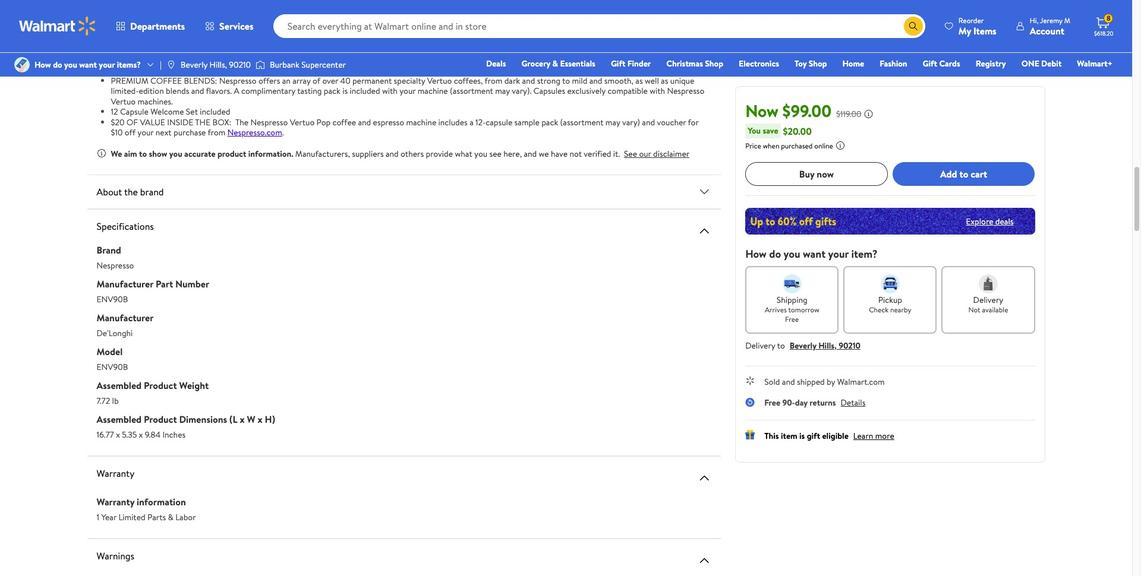 Task type: vqa. For each thing, say whether or not it's contained in the screenshot.
the Add to cart button at the top right
yes



Task type: describe. For each thing, give the bounding box(es) containing it.
1 horizontal spatial beverly
[[790, 340, 817, 352]]

the
[[195, 116, 211, 128]]

shop for christmas shop
[[705, 58, 724, 70]]

see our disclaimer button
[[624, 148, 690, 160]]

de'longhi
[[97, 327, 133, 339]]

and right sold
[[782, 376, 795, 388]]

verified
[[584, 148, 612, 160]]

of
[[127, 116, 138, 128]]

debit
[[1042, 58, 1062, 70]]

how for how do you want your items?
[[34, 59, 51, 71]]

velvety
[[380, 64, 405, 76]]

price when purchased online
[[746, 141, 834, 151]]

vertuo right sleek
[[176, 43, 201, 55]]

0 horizontal spatial of
[[313, 75, 321, 87]]

buy now button
[[746, 162, 888, 186]]

x right 5.35
[[139, 429, 143, 441]]

premium
[[111, 75, 149, 87]]

intent image for delivery image
[[979, 275, 998, 294]]

machine inside $20 of value inside the box:  the nespresso vertuo pop coffee and espresso machine includes a 12-capsule sample pack (assortment may vary) and voucher for $10 off your next purchase from
[[406, 116, 437, 128]]

coffee
[[151, 75, 182, 87]]

one debit
[[1022, 58, 1062, 70]]

0 horizontal spatial well
[[606, 23, 620, 34]]

nespresso down christmas
[[668, 85, 705, 97]]

touch
[[236, 54, 257, 66]]

variety
[[370, 23, 395, 34]]

smooth
[[233, 64, 260, 76]]

and left the we
[[524, 148, 537, 160]]

topped
[[328, 64, 354, 76]]

capsule
[[120, 106, 149, 118]]

with down espressos:
[[228, 43, 243, 55]]

0 vertical spatial offers
[[340, 23, 362, 34]]

may inside $20 of value inside the box:  the nespresso vertuo pop coffee and espresso machine includes a 12-capsule sample pack (assortment may vary) and voucher for $10 off your next purchase from
[[606, 116, 621, 128]]

env90b inside signature coffees and espressos: vertuo pop env90b offers a variety of coffee formats in 5 sizes, including 5, 8, 12oz coffees, as well as single and double espressos brewed hot or over ice. compact: sleek vertuo design with removable 19 fl. oz. water tank for easy access and just 7.72 lbs to fit tiny spaces. simple and convenient: one-touch coffee system, 30 second heat up time, automatic used coffee pod ejection and adjustable drip tray for shorter cups. precision brewing: unlocks a smooth full-bodied coffee topped with a velvety layer of coffee foam, for a perfect cup every time. premium coffee blends: nespresso offers an array of over 40 permanent specialty vertuo coffees, from dark and strong to mild and smooth, as well as unique limited-edition blends and flavors. a complimentary tasting pack is included with your machine (assortment may vary). capsules exclusively compatible with nespresso vertuo machines. 12 capsule welcome set included
[[307, 23, 338, 34]]

labor
[[176, 512, 196, 524]]

$119.00
[[837, 108, 862, 120]]

for right foam,
[[484, 64, 495, 76]]

including
[[497, 23, 530, 34]]

unlocks
[[198, 64, 225, 76]]

to down "arrives"
[[778, 340, 785, 352]]

shop for toy shop
[[809, 58, 827, 70]]

2 vertical spatial env90b
[[97, 361, 128, 373]]

legal information image
[[836, 141, 846, 150]]

how for how do you want your item?
[[746, 247, 767, 262]]

(l
[[230, 413, 238, 426]]

walmart+ link
[[1072, 57, 1119, 70]]

to inside button
[[960, 168, 969, 181]]

1 vertical spatial free
[[765, 397, 781, 409]]

0 horizontal spatial offers
[[259, 75, 280, 87]]

capsule
[[486, 116, 513, 128]]

accurate
[[184, 148, 216, 160]]

disclaimer
[[654, 148, 690, 160]]

want for item?
[[803, 247, 826, 262]]

vertuo up $20
[[111, 95, 136, 107]]

to left fit
[[467, 43, 475, 55]]

and left others
[[386, 148, 399, 160]]

next
[[156, 127, 172, 139]]

cups.
[[658, 54, 676, 66]]

$10
[[111, 127, 123, 139]]

parts
[[147, 512, 166, 524]]

strong
[[537, 75, 561, 87]]

walmart+
[[1078, 58, 1113, 70]]

0 vertical spatial over
[[200, 33, 216, 45]]

model
[[97, 345, 123, 358]]

available
[[983, 305, 1009, 315]]

hi, jeremy m account
[[1030, 15, 1071, 37]]

vertuo inside $20 of value inside the box:  the nespresso vertuo pop coffee and espresso machine includes a 12-capsule sample pack (assortment may vary) and voucher for $10 off your next purchase from
[[290, 116, 315, 128]]

as down finder
[[636, 75, 643, 87]]

shipped
[[797, 376, 825, 388]]

0 horizontal spatial coffees,
[[454, 75, 483, 87]]

walmart image
[[19, 17, 96, 36]]

1 horizontal spatial &
[[553, 58, 558, 70]]

1 vertical spatial and
[[141, 54, 159, 66]]

see
[[490, 148, 502, 160]]

purchase
[[174, 127, 206, 139]]

information
[[137, 496, 186, 509]]

& inside warranty information 1 year limited parts & labor
[[168, 512, 174, 524]]

information.
[[248, 148, 293, 160]]

toy shop
[[795, 58, 827, 70]]

home
[[843, 58, 865, 70]]

hi,
[[1030, 15, 1039, 25]]

0 horizontal spatial included
[[200, 106, 230, 118]]

90-
[[783, 397, 796, 409]]

your left items?
[[99, 59, 115, 71]]

2 horizontal spatial of
[[427, 64, 434, 76]]

explore deals link
[[962, 211, 1019, 232]]

0 horizontal spatial beverly
[[181, 59, 208, 71]]

bodied
[[276, 64, 301, 76]]

1 assembled from the top
[[97, 379, 142, 392]]

items?
[[117, 59, 141, 71]]

Walmart Site-Wide search field
[[273, 14, 926, 38]]

and right dark
[[522, 75, 535, 87]]

for right tank on the left of page
[[354, 43, 365, 55]]

coffee inside $20 of value inside the box:  the nespresso vertuo pop coffee and espresso machine includes a 12-capsule sample pack (assortment may vary) and voucher for $10 off your next purchase from
[[333, 116, 356, 128]]

with down the velvety at top
[[382, 85, 398, 97]]

double
[[669, 23, 694, 34]]

complimentary
[[241, 85, 296, 97]]

array
[[293, 75, 311, 87]]

services button
[[195, 12, 264, 40]]

up to sixty percent off deals. shop now. image
[[746, 208, 1036, 235]]

supercenter
[[302, 59, 346, 71]]

nespresso down touch at the top left of page
[[219, 75, 257, 87]]

sold and shipped by walmart.com
[[765, 376, 885, 388]]

essentials
[[560, 58, 596, 70]]

is inside signature coffees and espressos: vertuo pop env90b offers a variety of coffee formats in 5 sizes, including 5, 8, 12oz coffees, as well as single and double espressos brewed hot or over ice. compact: sleek vertuo design with removable 19 fl. oz. water tank for easy access and just 7.72 lbs to fit tiny spaces. simple and convenient: one-touch coffee system, 30 second heat up time, automatic used coffee pod ejection and adjustable drip tray for shorter cups. precision brewing: unlocks a smooth full-bodied coffee topped with a velvety layer of coffee foam, for a perfect cup every time. premium coffee blends: nespresso offers an array of over 40 permanent specialty vertuo coffees, from dark and strong to mild and smooth, as well as unique limited-edition blends and flavors. a complimentary tasting pack is included with your machine (assortment may vary). capsules exclusively compatible with nespresso vertuo machines. 12 capsule welcome set included
[[343, 85, 348, 97]]

registry link
[[971, 57, 1012, 70]]

for right tray
[[617, 54, 627, 66]]

a left variety
[[364, 23, 368, 34]]

you left see
[[475, 148, 488, 160]]

details
[[841, 397, 866, 409]]

exclusively
[[568, 85, 606, 97]]

specifications image
[[698, 224, 712, 238]]

to left mild
[[563, 75, 570, 87]]

spaces.
[[502, 43, 527, 55]]

want for items?
[[79, 59, 97, 71]]

delivery for not
[[974, 294, 1004, 306]]

gift cards link
[[918, 57, 966, 70]]

your inside signature coffees and espressos: vertuo pop env90b offers a variety of coffee formats in 5 sizes, including 5, 8, 12oz coffees, as well as single and double espressos brewed hot or over ice. compact: sleek vertuo design with removable 19 fl. oz. water tank for easy access and just 7.72 lbs to fit tiny spaces. simple and convenient: one-touch coffee system, 30 second heat up time, automatic used coffee pod ejection and adjustable drip tray for shorter cups. precision brewing: unlocks a smooth full-bodied coffee topped with a velvety layer of coffee foam, for a perfect cup every time. premium coffee blends: nespresso offers an array of over 40 permanent specialty vertuo coffees, from dark and strong to mild and smooth, as well as unique limited-edition blends and flavors. a complimentary tasting pack is included with your machine (assortment may vary). capsules exclusively compatible with nespresso vertuo machines. 12 capsule welcome set included
[[400, 85, 416, 97]]

now
[[817, 168, 834, 181]]

0 horizontal spatial hills,
[[210, 59, 227, 71]]

system,
[[285, 54, 312, 66]]

gift for gift cards
[[923, 58, 938, 70]]

design
[[203, 43, 226, 55]]

learn more button
[[854, 431, 895, 442]]

weight
[[179, 379, 209, 392]]

1 vertical spatial over
[[323, 75, 339, 87]]

online
[[815, 141, 834, 151]]

and left the every
[[531, 54, 544, 66]]

jeremy
[[1041, 15, 1063, 25]]

access
[[384, 43, 408, 55]]

from inside signature coffees and espressos: vertuo pop env90b offers a variety of coffee formats in 5 sizes, including 5, 8, 12oz coffees, as well as single and double espressos brewed hot or over ice. compact: sleek vertuo design with removable 19 fl. oz. water tank for easy access and just 7.72 lbs to fit tiny spaces. simple and convenient: one-touch coffee system, 30 second heat up time, automatic used coffee pod ejection and adjustable drip tray for shorter cups. precision brewing: unlocks a smooth full-bodied coffee topped with a velvety layer of coffee foam, for a perfect cup every time. premium coffee blends: nespresso offers an array of over 40 permanent specialty vertuo coffees, from dark and strong to mild and smooth, as well as unique limited-edition blends and flavors. a complimentary tasting pack is included with your machine (assortment may vary). capsules exclusively compatible with nespresso vertuo machines. 12 capsule welcome set included
[[485, 75, 503, 87]]

an
[[282, 75, 291, 87]]

1 horizontal spatial included
[[350, 85, 380, 97]]

this
[[765, 431, 779, 442]]

time.
[[568, 64, 586, 76]]

one
[[1022, 58, 1040, 70]]

intent image for pickup image
[[881, 275, 900, 294]]

as left unique in the top of the page
[[661, 75, 669, 87]]

about
[[97, 185, 122, 198]]

limited-
[[111, 85, 139, 97]]

gift finder
[[611, 58, 651, 70]]

lbs
[[455, 43, 465, 55]]

pop inside signature coffees and espressos: vertuo pop env90b offers a variety of coffee formats in 5 sizes, including 5, 8, 12oz coffees, as well as single and double espressos brewed hot or over ice. compact: sleek vertuo design with removable 19 fl. oz. water tank for easy access and just 7.72 lbs to fit tiny spaces. simple and convenient: one-touch coffee system, 30 second heat up time, automatic used coffee pod ejection and adjustable drip tray for shorter cups. precision brewing: unlocks a smooth full-bodied coffee topped with a velvety layer of coffee foam, for a perfect cup every time. premium coffee blends: nespresso offers an array of over 40 permanent specialty vertuo coffees, from dark and strong to mild and smooth, as well as unique limited-edition blends and flavors. a complimentary tasting pack is included with your machine (assortment may vary). capsules exclusively compatible with nespresso vertuo machines. 12 capsule welcome set included
[[291, 23, 305, 34]]

gift for gift finder
[[611, 58, 626, 70]]

from inside $20 of value inside the box:  the nespresso vertuo pop coffee and espresso machine includes a 12-capsule sample pack (assortment may vary) and voucher for $10 off your next purchase from
[[208, 127, 226, 139]]

explore deals
[[967, 216, 1014, 227]]

intent image for shipping image
[[783, 275, 802, 294]]

what
[[455, 148, 473, 160]]

a right the unlocks
[[227, 64, 231, 76]]

ejection
[[500, 54, 529, 66]]

a
[[234, 85, 239, 97]]

pickup check nearby
[[869, 294, 912, 315]]

 image for how do you want your items?
[[14, 57, 30, 73]]

this item is gift eligible learn more
[[765, 431, 895, 442]]

show
[[149, 148, 167, 160]]



Task type: locate. For each thing, give the bounding box(es) containing it.
1 horizontal spatial want
[[803, 247, 826, 262]]

is down topped
[[343, 85, 348, 97]]

|
[[160, 59, 162, 71]]

well down finder
[[645, 75, 659, 87]]

product left weight
[[144, 379, 177, 392]]

1 vertical spatial want
[[803, 247, 826, 262]]

 image down removable
[[256, 59, 265, 71]]

do down walmart image at left
[[53, 59, 62, 71]]

we
[[539, 148, 549, 160]]

1 horizontal spatial of
[[397, 23, 404, 34]]

others
[[401, 148, 424, 160]]

dimensions
[[179, 413, 227, 426]]

1 vertical spatial (assortment
[[561, 116, 604, 128]]

& right parts at the left bottom
[[168, 512, 174, 524]]

0 vertical spatial assembled
[[97, 379, 142, 392]]

ice.
[[218, 33, 230, 45]]

1 vertical spatial offers
[[259, 75, 280, 87]]

0 horizontal spatial over
[[200, 33, 216, 45]]

0 vertical spatial do
[[53, 59, 62, 71]]

machines.
[[138, 95, 173, 107]]

7.72 left the lb
[[97, 395, 110, 407]]

inside
[[167, 116, 194, 128]]

fashion
[[880, 58, 908, 70]]

from up product at the left
[[208, 127, 226, 139]]

lb
[[112, 395, 119, 407]]

your right off
[[138, 127, 154, 139]]

1 vertical spatial coffees,
[[454, 75, 483, 87]]

1 horizontal spatial well
[[645, 75, 659, 87]]

by
[[827, 376, 836, 388]]

gift left the cards
[[923, 58, 938, 70]]

1 horizontal spatial and
[[196, 23, 214, 34]]

your down the layer
[[400, 85, 416, 97]]

16.77
[[97, 429, 114, 441]]

and left espresso
[[358, 116, 371, 128]]

warranty for warranty
[[97, 467, 134, 480]]

hills, down design at the top of page
[[210, 59, 227, 71]]

year
[[101, 512, 117, 524]]

nearby
[[891, 305, 912, 315]]

0 vertical spatial and
[[196, 23, 214, 34]]

gift
[[807, 431, 821, 442]]

as left single
[[622, 23, 630, 34]]

blends
[[166, 85, 189, 97]]

do for how do you want your item?
[[770, 247, 782, 262]]

0 vertical spatial machine
[[418, 85, 448, 97]]

beverly up blends:
[[181, 59, 208, 71]]

smooth,
[[605, 75, 634, 87]]

machine down the layer
[[418, 85, 448, 97]]

1 horizontal spatial is
[[800, 431, 805, 442]]

gifting made easy image
[[746, 431, 755, 440]]

& up strong
[[553, 58, 558, 70]]

we aim to show you accurate product information. manufacturers, suppliers and others provide what you see here, and we have not verified it. see our disclaimer
[[111, 148, 690, 160]]

 image
[[166, 60, 176, 70]]

0 vertical spatial pop
[[291, 23, 305, 34]]

do for how do you want your items?
[[53, 59, 62, 71]]

1 horizontal spatial coffees,
[[566, 23, 595, 34]]

machine left the includes
[[406, 116, 437, 128]]

(assortment down exclusively
[[561, 116, 604, 128]]

you up intent image for shipping
[[784, 247, 801, 262]]

2 shop from the left
[[809, 58, 827, 70]]

0 horizontal spatial and
[[141, 54, 159, 66]]

a left dark
[[497, 64, 501, 76]]

product
[[144, 379, 177, 392], [144, 413, 177, 426]]

pack inside signature coffees and espressos: vertuo pop env90b offers a variety of coffee formats in 5 sizes, including 5, 8, 12oz coffees, as well as single and double espressos brewed hot or over ice. compact: sleek vertuo design with removable 19 fl. oz. water tank for easy access and just 7.72 lbs to fit tiny spaces. simple and convenient: one-touch coffee system, 30 second heat up time, automatic used coffee pod ejection and adjustable drip tray for shorter cups. precision brewing: unlocks a smooth full-bodied coffee topped with a velvety layer of coffee foam, for a perfect cup every time. premium coffee blends: nespresso offers an array of over 40 permanent specialty vertuo coffees, from dark and strong to mild and smooth, as well as unique limited-edition blends and flavors. a complimentary tasting pack is included with your machine (assortment may vary). capsules exclusively compatible with nespresso vertuo machines. 12 capsule welcome set included
[[324, 85, 341, 97]]

is left gift
[[800, 431, 805, 442]]

the
[[124, 185, 138, 198]]

of right the layer
[[427, 64, 434, 76]]

1 vertical spatial beverly
[[790, 340, 817, 352]]

delivery
[[974, 294, 1004, 306], [746, 340, 776, 352]]

0 vertical spatial well
[[606, 23, 620, 34]]

1 vertical spatial machine
[[406, 116, 437, 128]]

free inside 'shipping arrives tomorrow free'
[[786, 315, 799, 325]]

christmas
[[667, 58, 703, 70]]

1 horizontal spatial offers
[[340, 23, 362, 34]]

0 horizontal spatial (assortment
[[450, 85, 494, 97]]

learn
[[854, 431, 874, 442]]

1 horizontal spatial over
[[323, 75, 339, 87]]

0 vertical spatial want
[[79, 59, 97, 71]]

1 horizontal spatial do
[[770, 247, 782, 262]]

suppliers
[[352, 148, 384, 160]]

1 horizontal spatial pop
[[317, 116, 331, 128]]

shop inside christmas shop link
[[705, 58, 724, 70]]

0 vertical spatial delivery
[[974, 294, 1004, 306]]

do up shipping
[[770, 247, 782, 262]]

0 horizontal spatial may
[[496, 85, 510, 97]]

details button
[[841, 397, 866, 409]]

over right or
[[200, 33, 216, 45]]

beverly down the tomorrow
[[790, 340, 817, 352]]

burbank
[[270, 59, 300, 71]]

1 horizontal spatial delivery
[[974, 294, 1004, 306]]

0 vertical spatial coffees,
[[566, 23, 595, 34]]

0 horizontal spatial  image
[[14, 57, 30, 73]]

1 vertical spatial manufacturer
[[97, 311, 154, 324]]

1 vertical spatial included
[[200, 106, 230, 118]]

(assortment inside $20 of value inside the box:  the nespresso vertuo pop coffee and espresso machine includes a 12-capsule sample pack (assortment may vary) and voucher for $10 off your next purchase from
[[561, 116, 604, 128]]

may inside signature coffees and espressos: vertuo pop env90b offers a variety of coffee formats in 5 sizes, including 5, 8, 12oz coffees, as well as single and double espressos brewed hot or over ice. compact: sleek vertuo design with removable 19 fl. oz. water tank for easy access and just 7.72 lbs to fit tiny spaces. simple and convenient: one-touch coffee system, 30 second heat up time, automatic used coffee pod ejection and adjustable drip tray for shorter cups. precision brewing: unlocks a smooth full-bodied coffee topped with a velvety layer of coffee foam, for a perfect cup every time. premium coffee blends: nespresso offers an array of over 40 permanent specialty vertuo coffees, from dark and strong to mild and smooth, as well as unique limited-edition blends and flavors. a complimentary tasting pack is included with your machine (assortment may vary). capsules exclusively compatible with nespresso vertuo machines. 12 capsule welcome set included
[[496, 85, 510, 97]]

offers left an
[[259, 75, 280, 87]]

warranty inside warranty information 1 year limited parts & labor
[[97, 496, 135, 509]]

and left just at the left top of page
[[410, 43, 423, 55]]

0 horizontal spatial pop
[[291, 23, 305, 34]]

90210 up a
[[229, 59, 251, 71]]

with left unique in the top of the page
[[650, 85, 666, 97]]

manufacturer down "brand"
[[97, 277, 153, 291]]

1 vertical spatial 7.72
[[97, 395, 110, 407]]

gift inside gift finder link
[[611, 58, 626, 70]]

19
[[285, 43, 292, 55]]

warranty up year
[[97, 496, 135, 509]]

drip
[[585, 54, 599, 66]]

$618.20
[[1095, 29, 1114, 37]]

here,
[[504, 148, 522, 160]]

for right voucher
[[688, 116, 699, 128]]

1 warranty from the top
[[97, 467, 134, 480]]

0 horizontal spatial want
[[79, 59, 97, 71]]

shop right christmas
[[705, 58, 724, 70]]

30
[[314, 54, 324, 66]]

coffees, right 12oz in the left top of the page
[[566, 23, 595, 34]]

1 vertical spatial is
[[800, 431, 805, 442]]

x right w on the left of the page
[[258, 413, 263, 426]]

7.72 inside the brand nespresso manufacturer part number env90b manufacturer de'longhi model env90b assembled product weight 7.72 lb assembled product dimensions (l x w x h) 16.77 x 5.35 x 9.84 inches
[[97, 395, 110, 407]]

1 horizontal spatial 7.72
[[440, 43, 453, 55]]

0 horizontal spatial pack
[[324, 85, 341, 97]]

1 vertical spatial 90210
[[839, 340, 861, 352]]

second
[[326, 54, 351, 66]]

you down walmart image at left
[[64, 59, 77, 71]]

7.72 left lbs
[[440, 43, 453, 55]]

x left 5.35
[[116, 429, 120, 441]]

limited
[[119, 512, 146, 524]]

0 vertical spatial &
[[553, 58, 558, 70]]

to left the cart
[[960, 168, 969, 181]]

1 vertical spatial do
[[770, 247, 782, 262]]

0 horizontal spatial &
[[168, 512, 174, 524]]

1 shop from the left
[[705, 58, 724, 70]]

inches
[[163, 429, 186, 441]]

1 product from the top
[[144, 379, 177, 392]]

and right blends
[[191, 85, 204, 97]]

espressos
[[111, 33, 145, 45]]

0 vertical spatial (assortment
[[450, 85, 494, 97]]

assembled up 5.35
[[97, 413, 142, 426]]

1 vertical spatial &
[[168, 512, 174, 524]]

warnings image
[[698, 554, 712, 568]]

1 vertical spatial how
[[746, 247, 767, 262]]

(assortment inside signature coffees and espressos: vertuo pop env90b offers a variety of coffee formats in 5 sizes, including 5, 8, 12oz coffees, as well as single and double espressos brewed hot or over ice. compact: sleek vertuo design with removable 19 fl. oz. water tank for easy access and just 7.72 lbs to fit tiny spaces. simple and convenient: one-touch coffee system, 30 second heat up time, automatic used coffee pod ejection and adjustable drip tray for shorter cups. precision brewing: unlocks a smooth full-bodied coffee topped with a velvety layer of coffee foam, for a perfect cup every time. premium coffee blends: nespresso offers an array of over 40 permanent specialty vertuo coffees, from dark and strong to mild and smooth, as well as unique limited-edition blends and flavors. a complimentary tasting pack is included with your machine (assortment may vary). capsules exclusively compatible with nespresso vertuo machines. 12 capsule welcome set included
[[450, 85, 494, 97]]

0 vertical spatial beverly
[[181, 59, 208, 71]]

1 vertical spatial may
[[606, 116, 621, 128]]

0 horizontal spatial shop
[[705, 58, 724, 70]]

1 manufacturer from the top
[[97, 277, 153, 291]]

1 gift from the left
[[611, 58, 626, 70]]

pop up fl.
[[291, 23, 305, 34]]

0 vertical spatial may
[[496, 85, 510, 97]]

specialty
[[394, 75, 425, 87]]

2 gift from the left
[[923, 58, 938, 70]]

env90b
[[307, 23, 338, 34], [97, 293, 128, 305], [97, 361, 128, 373]]

1 vertical spatial hills,
[[819, 340, 837, 352]]

1 horizontal spatial pack
[[542, 116, 559, 128]]

account
[[1030, 24, 1065, 37]]

add to cart
[[941, 168, 988, 181]]

a inside $20 of value inside the box:  the nespresso vertuo pop coffee and espresso machine includes a 12-capsule sample pack (assortment may vary) and voucher for $10 off your next purchase from
[[470, 116, 474, 128]]

full-
[[262, 64, 276, 76]]

env90b down model
[[97, 361, 128, 373]]

cup
[[532, 64, 545, 76]]

formats
[[432, 23, 460, 34]]

1 horizontal spatial 90210
[[839, 340, 861, 352]]

how down walmart image at left
[[34, 59, 51, 71]]

pack right tasting at the top
[[324, 85, 341, 97]]

precision
[[111, 64, 154, 76]]

and right mild
[[590, 75, 603, 87]]

offers up tank on the left of page
[[340, 23, 362, 34]]

home link
[[838, 57, 870, 70]]

2 product from the top
[[144, 413, 177, 426]]

1 horizontal spatial gift
[[923, 58, 938, 70]]

x right (l
[[240, 413, 245, 426]]

of right variety
[[397, 23, 404, 34]]

1 horizontal spatial (assortment
[[561, 116, 604, 128]]

may left the vary)
[[606, 116, 621, 128]]

search icon image
[[909, 21, 919, 31]]

delivery down intent image for delivery on the right
[[974, 294, 1004, 306]]

env90b up de'longhi
[[97, 293, 128, 305]]

and left |
[[141, 54, 159, 66]]

h)
[[265, 413, 275, 426]]

0 vertical spatial 90210
[[229, 59, 251, 71]]

well left single
[[606, 23, 620, 34]]

signature
[[111, 23, 156, 34]]

and
[[196, 23, 214, 34], [141, 54, 159, 66]]

sample
[[515, 116, 540, 128]]

0 horizontal spatial delivery
[[746, 340, 776, 352]]

1 horizontal spatial free
[[786, 315, 799, 325]]

one-
[[218, 54, 237, 66]]

2 manufacturer from the top
[[97, 311, 154, 324]]

when
[[763, 141, 780, 151]]

0 horizontal spatial do
[[53, 59, 62, 71]]

product
[[218, 148, 246, 160]]

assembled
[[97, 379, 142, 392], [97, 413, 142, 426]]

0 horizontal spatial gift
[[611, 58, 626, 70]]

and left the ice. on the left of page
[[196, 23, 214, 34]]

for
[[354, 43, 365, 55], [617, 54, 627, 66], [484, 64, 495, 76], [688, 116, 699, 128]]

free left '90-'
[[765, 397, 781, 409]]

gift up smooth,
[[611, 58, 626, 70]]

pop inside $20 of value inside the box:  the nespresso vertuo pop coffee and espresso machine includes a 12-capsule sample pack (assortment may vary) and voucher for $10 off your next purchase from
[[317, 116, 331, 128]]

from down deals link
[[485, 75, 503, 87]]

1 vertical spatial well
[[645, 75, 659, 87]]

now $99.00
[[746, 99, 832, 123]]

$20
[[111, 116, 125, 128]]

number
[[175, 277, 209, 291]]

manufacturer
[[97, 277, 153, 291], [97, 311, 154, 324]]

(assortment
[[450, 85, 494, 97], [561, 116, 604, 128]]

free down shipping
[[786, 315, 799, 325]]

and right the vary)
[[642, 116, 655, 128]]

vertuo up 19
[[264, 23, 289, 34]]

foam,
[[462, 64, 482, 76]]

dark
[[505, 75, 520, 87]]

sold
[[765, 376, 781, 388]]

1 vertical spatial env90b
[[97, 293, 128, 305]]

aim
[[124, 148, 137, 160]]

every
[[547, 64, 566, 76]]

automatic
[[402, 54, 438, 66]]

with right '40'
[[356, 64, 372, 76]]

to right aim at top left
[[139, 148, 147, 160]]

8 $618.20
[[1095, 13, 1114, 37]]

1 vertical spatial pack
[[542, 116, 559, 128]]

0 vertical spatial from
[[485, 75, 503, 87]]

may left vary).
[[496, 85, 510, 97]]

as up tray
[[597, 23, 604, 34]]

about the brand image
[[698, 185, 712, 199]]

not
[[969, 305, 981, 315]]

1 horizontal spatial  image
[[256, 59, 265, 71]]

part
[[156, 277, 173, 291]]

12oz
[[549, 23, 564, 34]]

nespresso inside $20 of value inside the box:  the nespresso vertuo pop coffee and espresso machine includes a 12-capsule sample pack (assortment may vary) and voucher for $10 off your next purchase from
[[251, 116, 288, 128]]

my
[[959, 24, 972, 37]]

your left the 'item?'
[[829, 247, 849, 262]]

0 vertical spatial env90b
[[307, 23, 338, 34]]

how up "arrives"
[[746, 247, 767, 262]]

and right single
[[654, 23, 667, 34]]

0 vertical spatial is
[[343, 85, 348, 97]]

5
[[470, 23, 475, 34]]

gift inside gift cards link
[[923, 58, 938, 70]]

1 vertical spatial delivery
[[746, 340, 776, 352]]

signature coffees and espressos: vertuo pop env90b offers a variety of coffee formats in 5 sizes, including 5, 8, 12oz coffees, as well as single and double espressos brewed hot or over ice. compact: sleek vertuo design with removable 19 fl. oz. water tank for easy access and just 7.72 lbs to fit tiny spaces. simple and convenient: one-touch coffee system, 30 second heat up time, automatic used coffee pod ejection and adjustable drip tray for shorter cups. precision brewing: unlocks a smooth full-bodied coffee topped with a velvety layer of coffee foam, for a perfect cup every time. premium coffee blends: nespresso offers an array of over 40 permanent specialty vertuo coffees, from dark and strong to mild and smooth, as well as unique limited-edition blends and flavors. a complimentary tasting pack is included with your machine (assortment may vary). capsules exclusively compatible with nespresso vertuo machines. 12 capsule welcome set included
[[111, 23, 705, 118]]

1 horizontal spatial shop
[[809, 58, 827, 70]]

pack inside $20 of value inside the box:  the nespresso vertuo pop coffee and espresso machine includes a 12-capsule sample pack (assortment may vary) and voucher for $10 off your next purchase from
[[542, 116, 559, 128]]

coffees, down the used
[[454, 75, 483, 87]]

2 assembled from the top
[[97, 413, 142, 426]]

included down 'flavors.' on the left of page
[[200, 106, 230, 118]]

you right show
[[169, 148, 182, 160]]

1 vertical spatial product
[[144, 413, 177, 426]]

1 horizontal spatial may
[[606, 116, 621, 128]]

one debit link
[[1017, 57, 1068, 70]]

 image for burbank supercenter
[[256, 59, 265, 71]]

for inside $20 of value inside the box:  the nespresso vertuo pop coffee and espresso machine includes a 12-capsule sample pack (assortment may vary) and voucher for $10 off your next purchase from
[[688, 116, 699, 128]]

1 horizontal spatial how
[[746, 247, 767, 262]]

included down heat on the top left
[[350, 85, 380, 97]]

delivery for to
[[746, 340, 776, 352]]

 image
[[14, 57, 30, 73], [256, 59, 265, 71]]

warranty for warranty information 1 year limited parts & labor
[[97, 496, 135, 509]]

product up 9.84
[[144, 413, 177, 426]]

add
[[941, 168, 958, 181]]

0 horizontal spatial 90210
[[229, 59, 251, 71]]

nespresso inside the brand nespresso manufacturer part number env90b manufacturer de'longhi model env90b assembled product weight 7.72 lb assembled product dimensions (l x w x h) 16.77 x 5.35 x 9.84 inches
[[97, 260, 134, 271]]

1 vertical spatial warranty
[[97, 496, 135, 509]]

assembled up the lb
[[97, 379, 142, 392]]

1 vertical spatial assembled
[[97, 413, 142, 426]]

have
[[551, 148, 568, 160]]

tasting
[[297, 85, 322, 97]]

want left simple
[[79, 59, 97, 71]]

not
[[570, 148, 582, 160]]

2 warranty from the top
[[97, 496, 135, 509]]

env90b up water
[[307, 23, 338, 34]]

1 horizontal spatial hills,
[[819, 340, 837, 352]]

machine inside signature coffees and espressos: vertuo pop env90b offers a variety of coffee formats in 5 sizes, including 5, 8, 12oz coffees, as well as single and double espressos brewed hot or over ice. compact: sleek vertuo design with removable 19 fl. oz. water tank for easy access and just 7.72 lbs to fit tiny spaces. simple and convenient: one-touch coffee system, 30 second heat up time, automatic used coffee pod ejection and adjustable drip tray for shorter cups. precision brewing: unlocks a smooth full-bodied coffee topped with a velvety layer of coffee foam, for a perfect cup every time. premium coffee blends: nespresso offers an array of over 40 permanent specialty vertuo coffees, from dark and strong to mild and smooth, as well as unique limited-edition blends and flavors. a complimentary tasting pack is included with your machine (assortment may vary). capsules exclusively compatible with nespresso vertuo machines. 12 capsule welcome set included
[[418, 85, 448, 97]]

delivery inside delivery not available
[[974, 294, 1004, 306]]

removable
[[245, 43, 283, 55]]

eligible
[[823, 431, 849, 442]]

about the brand
[[97, 185, 164, 198]]

hills, up sold and shipped by walmart.com
[[819, 340, 837, 352]]

0 horizontal spatial from
[[208, 127, 226, 139]]

vertuo down the used
[[427, 75, 452, 87]]

reorder
[[959, 15, 984, 25]]

delivery up sold
[[746, 340, 776, 352]]

shop inside the toy shop link
[[809, 58, 827, 70]]

nespresso down complimentary
[[251, 116, 288, 128]]

0 vertical spatial how
[[34, 59, 51, 71]]

Search search field
[[273, 14, 926, 38]]

1 vertical spatial from
[[208, 127, 226, 139]]

0 vertical spatial hills,
[[210, 59, 227, 71]]

electronics link
[[734, 57, 785, 70]]

a left the velvety at top
[[374, 64, 378, 76]]

is
[[343, 85, 348, 97], [800, 431, 805, 442]]

shop right the "toy" on the top of page
[[809, 58, 827, 70]]

gift finder link
[[606, 57, 657, 70]]

grocery & essentials
[[522, 58, 596, 70]]

7.72 inside signature coffees and espressos: vertuo pop env90b offers a variety of coffee formats in 5 sizes, including 5, 8, 12oz coffees, as well as single and double espressos brewed hot or over ice. compact: sleek vertuo design with removable 19 fl. oz. water tank for easy access and just 7.72 lbs to fit tiny spaces. simple and convenient: one-touch coffee system, 30 second heat up time, automatic used coffee pod ejection and adjustable drip tray for shorter cups. precision brewing: unlocks a smooth full-bodied coffee topped with a velvety layer of coffee foam, for a perfect cup every time. premium coffee blends: nespresso offers an array of over 40 permanent specialty vertuo coffees, from dark and strong to mild and smooth, as well as unique limited-edition blends and flavors. a complimentary tasting pack is included with your machine (assortment may vary). capsules exclusively compatible with nespresso vertuo machines. 12 capsule welcome set included
[[440, 43, 453, 55]]

add to cart button
[[893, 162, 1036, 186]]

price
[[746, 141, 762, 151]]

0 vertical spatial product
[[144, 379, 177, 392]]

learn more about strikethrough prices image
[[864, 109, 874, 119]]

0 vertical spatial warranty
[[97, 467, 134, 480]]

0 vertical spatial included
[[350, 85, 380, 97]]

your inside $20 of value inside the box:  the nespresso vertuo pop coffee and espresso machine includes a 12-capsule sample pack (assortment may vary) and voucher for $10 off your next purchase from
[[138, 127, 154, 139]]

warranty image
[[698, 471, 712, 486]]

0 vertical spatial free
[[786, 315, 799, 325]]

0 vertical spatial 7.72
[[440, 43, 453, 55]]

0 vertical spatial pack
[[324, 85, 341, 97]]

0 horizontal spatial is
[[343, 85, 348, 97]]

registry
[[976, 58, 1007, 70]]



